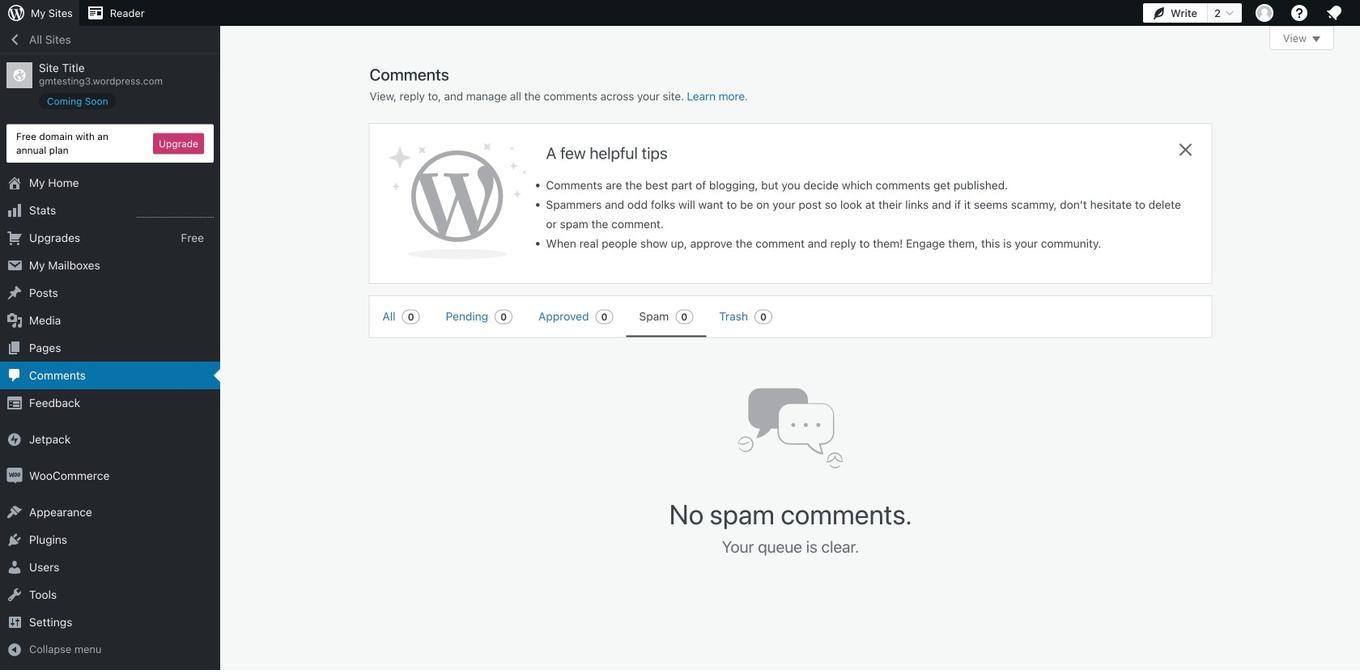 Task type: locate. For each thing, give the bounding box(es) containing it.
help image
[[1290, 3, 1309, 23]]

main content
[[370, 26, 1335, 592]]

1 vertical spatial img image
[[6, 468, 23, 484]]

menu
[[370, 296, 1186, 337]]

highest hourly views 0 image
[[137, 207, 214, 218]]

0 vertical spatial img image
[[6, 432, 23, 448]]

img image
[[6, 432, 23, 448], [6, 468, 23, 484]]

2 img image from the top
[[6, 468, 23, 484]]

wordpress logo image
[[389, 143, 527, 259]]

manage your notifications image
[[1325, 3, 1344, 23]]



Task type: describe. For each thing, give the bounding box(es) containing it.
closed image
[[1313, 36, 1321, 42]]

dismiss tips image
[[1176, 140, 1196, 160]]

my profile image
[[1256, 4, 1274, 22]]

1 img image from the top
[[6, 432, 23, 448]]



Task type: vqa. For each thing, say whether or not it's contained in the screenshot.
credit_card image
no



